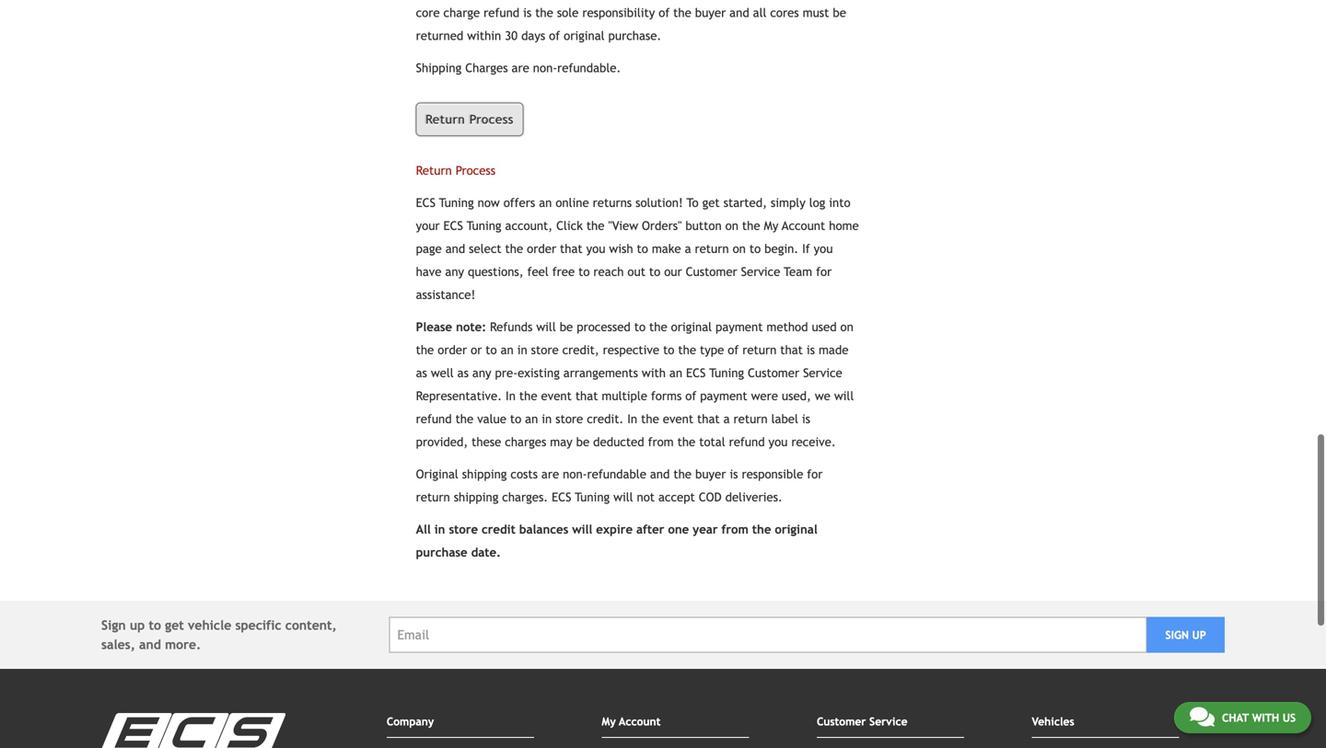 Task type: describe. For each thing, give the bounding box(es) containing it.
Email email field
[[389, 618, 1147, 654]]

non- inside original shipping costs are non-refundable and the buyer is responsible for return shipping charges. ecs tuning will not accept cod deliveries.
[[563, 467, 587, 482]]

customer inside the ecs tuning now offers an online returns solution! to get started, simply log into your ecs tuning account, click the "view orders" button on the my account home page and select the order that you wish to make a return on to begin. if you have any questions, feel free to reach out to our customer service team for assistance!
[[686, 265, 738, 279]]

responsible
[[742, 467, 804, 482]]

we
[[815, 389, 831, 403]]

sign up to get vehicle specific content, sales, and more.
[[101, 619, 337, 653]]

that down the arrangements
[[576, 389, 598, 403]]

my inside the ecs tuning now offers an online returns solution! to get started, simply log into your ecs tuning account, click the "view orders" button on the my account home page and select the order that you wish to make a return on to begin. if you have any questions, feel free to reach out to our customer service team for assistance!
[[764, 219, 779, 233]]

not
[[637, 490, 655, 505]]

up for sign up to get vehicle specific content, sales, and more.
[[130, 619, 145, 633]]

2 horizontal spatial service
[[870, 716, 908, 729]]

an up forms
[[670, 366, 683, 380]]

page
[[416, 242, 442, 256]]

online
[[556, 196, 589, 210]]

wish
[[609, 242, 633, 256]]

balances
[[519, 523, 569, 537]]

on inside refunds will be processed to the original payment method used on the order or to an in store credit, respective to the type of return that is made as well as any pre-existing arrangements with an ecs tuning customer service representative. in the event that multiple forms of payment were used, we will refund the value to an in store credit. in the event that a return label is provided, these charges may be deducted from the total refund you receive.
[[841, 320, 854, 334]]

all
[[416, 523, 431, 537]]

cod
[[699, 490, 722, 505]]

feel
[[527, 265, 549, 279]]

1 horizontal spatial refund
[[729, 435, 765, 449]]

to
[[687, 196, 699, 210]]

all in store credit balances will expire after one year from the original purchase date.
[[416, 523, 818, 560]]

to left our
[[649, 265, 661, 279]]

2 horizontal spatial you
[[814, 242, 833, 256]]

credit.
[[587, 412, 624, 426]]

returns
[[593, 196, 632, 210]]

1 vertical spatial event
[[663, 412, 694, 426]]

the down representative.
[[456, 412, 474, 426]]

to right wish
[[637, 242, 648, 256]]

our
[[664, 265, 682, 279]]

with inside refunds will be processed to the original payment method used on the order or to an in store credit, respective to the type of return that is made as well as any pre-existing arrangements with an ecs tuning customer service representative. in the event that multiple forms of payment were used, we will refund the value to an in store credit. in the event that a return label is provided, these charges may be deducted from the total refund you receive.
[[642, 366, 666, 380]]

company
[[387, 716, 434, 729]]

return process link
[[416, 163, 496, 178]]

0 vertical spatial in
[[517, 343, 528, 357]]

an up the charges
[[525, 412, 538, 426]]

return down method
[[743, 343, 777, 357]]

started,
[[724, 196, 767, 210]]

sign for sign up to get vehicle specific content, sales, and more.
[[101, 619, 126, 633]]

free
[[552, 265, 575, 279]]

now
[[478, 196, 500, 210]]

the inside all in store credit balances will expire after one year from the original purchase date.
[[752, 523, 771, 537]]

are inside original shipping costs are non-refundable and the buyer is responsible for return shipping charges. ecs tuning will not accept cod deliveries.
[[542, 467, 559, 482]]

to right or
[[486, 343, 497, 357]]

or
[[471, 343, 482, 357]]

total
[[699, 435, 726, 449]]

will right we
[[834, 389, 854, 403]]

original inside all in store credit balances will expire after one year from the original purchase date.
[[775, 523, 818, 537]]

these
[[472, 435, 501, 449]]

used,
[[782, 389, 811, 403]]

2 as from the left
[[458, 366, 469, 380]]

year
[[693, 523, 718, 537]]

the down existing on the left of the page
[[519, 389, 538, 403]]

charges
[[505, 435, 547, 449]]

charges.
[[502, 490, 548, 505]]

existing
[[518, 366, 560, 380]]

will right refunds
[[536, 320, 556, 334]]

2 vertical spatial customer
[[817, 716, 866, 729]]

orders"
[[642, 219, 682, 233]]

to left "begin."
[[750, 242, 761, 256]]

specific
[[235, 619, 281, 633]]

value
[[477, 412, 507, 426]]

is inside original shipping costs are non-refundable and the buyer is responsible for return shipping charges. ecs tuning will not accept cod deliveries.
[[730, 467, 738, 482]]

and inside original shipping costs are non-refundable and the buyer is responsible for return shipping charges. ecs tuning will not accept cod deliveries.
[[650, 467, 670, 482]]

store inside all in store credit balances will expire after one year from the original purchase date.
[[449, 523, 478, 537]]

refunds
[[490, 320, 533, 334]]

if
[[802, 242, 810, 256]]

0 vertical spatial shipping
[[462, 467, 507, 482]]

from inside refunds will be processed to the original payment method used on the order or to an in store credit, respective to the type of return that is made as well as any pre-existing arrangements with an ecs tuning customer service representative. in the event that multiple forms of payment were used, we will refund the value to an in store credit. in the event that a return label is provided, these charges may be deducted from the total refund you receive.
[[648, 435, 674, 449]]

charges
[[465, 61, 508, 75]]

refunds will be processed to the original payment method used on the order or to an in store credit, respective to the type of return that is made as well as any pre-existing arrangements with an ecs tuning customer service representative. in the event that multiple forms of payment were used, we will refund the value to an in store credit. in the event that a return label is provided, these charges may be deducted from the total refund you receive.
[[416, 320, 854, 449]]

ecs inside refunds will be processed to the original payment method used on the order or to an in store credit, respective to the type of return that is made as well as any pre-existing arrangements with an ecs tuning customer service representative. in the event that multiple forms of payment were used, we will refund the value to an in store credit. in the event that a return label is provided, these charges may be deducted from the total refund you receive.
[[686, 366, 706, 380]]

sales,
[[101, 638, 135, 653]]

shipping
[[416, 61, 462, 75]]

1 vertical spatial payment
[[700, 389, 748, 403]]

please note:
[[416, 320, 486, 334]]

provided,
[[416, 435, 468, 449]]

any inside refunds will be processed to the original payment method used on the order or to an in store credit, respective to the type of return that is made as well as any pre-existing arrangements with an ecs tuning customer service representative. in the event that multiple forms of payment were used, we will refund the value to an in store credit. in the event that a return label is provided, these charges may be deducted from the total refund you receive.
[[472, 366, 492, 380]]

chat
[[1222, 712, 1249, 725]]

solution!
[[636, 196, 683, 210]]

the down forms
[[641, 412, 659, 426]]

that down method
[[781, 343, 803, 357]]

one
[[668, 523, 689, 537]]

tuning inside original shipping costs are non-refundable and the buyer is responsible for return shipping charges. ecs tuning will not accept cod deliveries.
[[575, 490, 610, 505]]

1 horizontal spatial with
[[1252, 712, 1280, 725]]

0 horizontal spatial event
[[541, 389, 572, 403]]

log
[[809, 196, 826, 210]]

to right the respective
[[663, 343, 675, 357]]

your
[[416, 219, 440, 233]]

note:
[[456, 320, 486, 334]]

the left type
[[678, 343, 696, 357]]

respective
[[603, 343, 660, 357]]

forms
[[651, 389, 682, 403]]

may
[[550, 435, 573, 449]]

the down 'please'
[[416, 343, 434, 357]]

1 vertical spatial shipping
[[454, 490, 499, 505]]

0 horizontal spatial account
[[619, 716, 661, 729]]

expire
[[596, 523, 633, 537]]

more.
[[165, 638, 201, 653]]

0 vertical spatial refund
[[416, 412, 452, 426]]

original
[[416, 467, 459, 482]]

refundable.
[[557, 61, 621, 75]]

made
[[819, 343, 849, 357]]

account inside the ecs tuning now offers an online returns solution! to get started, simply log into your ecs tuning account, click the "view orders" button on the my account home page and select the order that you wish to make a return on to begin. if you have any questions, feel free to reach out to our customer service team for assistance!
[[782, 219, 826, 233]]

chat with us
[[1222, 712, 1296, 725]]

0 horizontal spatial are
[[512, 61, 530, 75]]

ecs right "your"
[[444, 219, 463, 233]]

vehicles
[[1032, 716, 1075, 729]]

0 horizontal spatial non-
[[533, 61, 557, 75]]

service inside refunds will be processed to the original payment method used on the order or to an in store credit, respective to the type of return that is made as well as any pre-existing arrangements with an ecs tuning customer service representative. in the event that multiple forms of payment were used, we will refund the value to an in store credit. in the event that a return label is provided, these charges may be deducted from the total refund you receive.
[[803, 366, 843, 380]]

credit
[[482, 523, 516, 537]]

representative.
[[416, 389, 502, 403]]

to right the value
[[510, 412, 522, 426]]

1 vertical spatial process
[[456, 163, 496, 178]]

will inside all in store credit balances will expire after one year from the original purchase date.
[[572, 523, 593, 537]]

original shipping costs are non-refundable and the buyer is responsible for return shipping charges. ecs tuning will not accept cod deliveries.
[[416, 467, 823, 505]]

1 horizontal spatial of
[[728, 343, 739, 357]]

into
[[829, 196, 851, 210]]

credit,
[[562, 343, 599, 357]]

type
[[700, 343, 724, 357]]

order inside refunds will be processed to the original payment method used on the order or to an in store credit, respective to the type of return that is made as well as any pre-existing arrangements with an ecs tuning customer service representative. in the event that multiple forms of payment were used, we will refund the value to an in store credit. in the event that a return label is provided, these charges may be deducted from the total refund you receive.
[[438, 343, 467, 357]]

0 vertical spatial payment
[[716, 320, 763, 334]]

0 horizontal spatial my
[[602, 716, 616, 729]]

and inside the ecs tuning now offers an online returns solution! to get started, simply log into your ecs tuning account, click the "view orders" button on the my account home page and select the order that you wish to make a return on to begin. if you have any questions, feel free to reach out to our customer service team for assistance!
[[446, 242, 465, 256]]

select
[[469, 242, 502, 256]]

have
[[416, 265, 442, 279]]

tuning left the now
[[439, 196, 474, 210]]

assistance!
[[416, 288, 476, 302]]

ecs inside original shipping costs are non-refundable and the buyer is responsible for return shipping charges. ecs tuning will not accept cod deliveries.
[[552, 490, 572, 505]]

0 horizontal spatial in
[[506, 389, 516, 403]]

home
[[829, 219, 859, 233]]

my account
[[602, 716, 661, 729]]

for inside original shipping costs are non-refundable and the buyer is responsible for return shipping charges. ecs tuning will not accept cod deliveries.
[[807, 467, 823, 482]]

well
[[431, 366, 454, 380]]

pre-
[[495, 366, 518, 380]]

click
[[556, 219, 583, 233]]

team
[[784, 265, 813, 279]]

0 vertical spatial process
[[470, 112, 514, 127]]

return down were at the right of page
[[734, 412, 768, 426]]

used
[[812, 320, 837, 334]]

return inside original shipping costs are non-refundable and the buyer is responsible for return shipping charges. ecs tuning will not accept cod deliveries.
[[416, 490, 450, 505]]

account,
[[505, 219, 553, 233]]



Task type: vqa. For each thing, say whether or not it's contained in the screenshot.
"COD"
yes



Task type: locate. For each thing, give the bounding box(es) containing it.
that down click
[[560, 242, 583, 256]]

up up the comments image
[[1193, 629, 1207, 642]]

original inside refunds will be processed to the original payment method used on the order or to an in store credit, respective to the type of return that is made as well as any pre-existing arrangements with an ecs tuning customer service representative. in the event that multiple forms of payment were used, we will refund the value to an in store credit. in the event that a return label is provided, these charges may be deducted from the total refund you receive.
[[671, 320, 712, 334]]

the down deliveries.
[[752, 523, 771, 537]]

shipping charges are non-refundable.
[[416, 61, 621, 75]]

tuning inside refunds will be processed to the original payment method used on the order or to an in store credit, respective to the type of return that is made as well as any pre-existing arrangements with an ecs tuning customer service representative. in the event that multiple forms of payment were used, we will refund the value to an in store credit. in the event that a return label is provided, these charges may be deducted from the total refund you receive.
[[709, 366, 744, 380]]

is
[[807, 343, 815, 357], [802, 412, 811, 426], [730, 467, 738, 482]]

return process
[[426, 112, 514, 127], [416, 163, 496, 178]]

store up existing on the left of the page
[[531, 343, 559, 357]]

make
[[652, 242, 681, 256]]

tuning
[[439, 196, 474, 210], [467, 219, 502, 233], [709, 366, 744, 380], [575, 490, 610, 505]]

return inside the ecs tuning now offers an online returns solution! to get started, simply log into your ecs tuning account, click the "view orders" button on the my account home page and select the order that you wish to make a return on to begin. if you have any questions, feel free to reach out to our customer service team for assistance!
[[695, 242, 729, 256]]

shipping down these
[[462, 467, 507, 482]]

the left total
[[678, 435, 696, 449]]

event down existing on the left of the page
[[541, 389, 572, 403]]

0 horizontal spatial get
[[165, 619, 184, 633]]

order down "please note:"
[[438, 343, 467, 357]]

from right deducted
[[648, 435, 674, 449]]

any up assistance!
[[445, 265, 464, 279]]

original up type
[[671, 320, 712, 334]]

0 vertical spatial is
[[807, 343, 815, 357]]

to inside sign up to get vehicle specific content, sales, and more.
[[149, 619, 161, 633]]

1 vertical spatial customer
[[748, 366, 800, 380]]

in up may
[[542, 412, 552, 426]]

from right year
[[722, 523, 749, 537]]

a right make
[[685, 242, 691, 256]]

get right to
[[702, 196, 720, 210]]

the down account,
[[505, 242, 523, 256]]

an inside the ecs tuning now offers an online returns solution! to get started, simply log into your ecs tuning account, click the "view orders" button on the my account home page and select the order that you wish to make a return on to begin. if you have any questions, feel free to reach out to our customer service team for assistance!
[[539, 196, 552, 210]]

2 horizontal spatial and
[[650, 467, 670, 482]]

will left expire
[[572, 523, 593, 537]]

reach
[[594, 265, 624, 279]]

for down receive.
[[807, 467, 823, 482]]

from
[[648, 435, 674, 449], [722, 523, 749, 537]]

that
[[560, 242, 583, 256], [781, 343, 803, 357], [576, 389, 598, 403], [697, 412, 720, 426]]

in down refunds
[[517, 343, 528, 357]]

1 vertical spatial of
[[686, 389, 697, 403]]

0 vertical spatial return
[[426, 112, 465, 127]]

out
[[628, 265, 646, 279]]

on
[[726, 219, 739, 233], [733, 242, 746, 256], [841, 320, 854, 334]]

return process up the return process link
[[426, 112, 514, 127]]

1 vertical spatial and
[[650, 467, 670, 482]]

a up total
[[724, 412, 730, 426]]

after
[[637, 523, 665, 537]]

1 vertical spatial are
[[542, 467, 559, 482]]

order up feel
[[527, 242, 556, 256]]

1 horizontal spatial original
[[775, 523, 818, 537]]

1 vertical spatial be
[[576, 435, 590, 449]]

purchase
[[416, 546, 468, 560]]

1 vertical spatial return
[[416, 163, 452, 178]]

shipping up credit
[[454, 490, 499, 505]]

as
[[416, 366, 427, 380], [458, 366, 469, 380]]

1 vertical spatial order
[[438, 343, 467, 357]]

a
[[685, 242, 691, 256], [724, 412, 730, 426]]

customer service
[[817, 716, 908, 729]]

service inside the ecs tuning now offers an online returns solution! to get started, simply log into your ecs tuning account, click the "view orders" button on the my account home page and select the order that you wish to make a return on to begin. if you have any questions, feel free to reach out to our customer service team for assistance!
[[741, 265, 781, 279]]

1 vertical spatial account
[[619, 716, 661, 729]]

begin.
[[765, 242, 799, 256]]

0 vertical spatial are
[[512, 61, 530, 75]]

0 vertical spatial original
[[671, 320, 712, 334]]

the
[[587, 219, 605, 233], [742, 219, 760, 233], [505, 242, 523, 256], [649, 320, 668, 334], [416, 343, 434, 357], [678, 343, 696, 357], [519, 389, 538, 403], [456, 412, 474, 426], [641, 412, 659, 426], [678, 435, 696, 449], [674, 467, 692, 482], [752, 523, 771, 537]]

to left vehicle
[[149, 619, 161, 633]]

payment
[[716, 320, 763, 334], [700, 389, 748, 403]]

of right forms
[[686, 389, 697, 403]]

are right costs
[[542, 467, 559, 482]]

the inside original shipping costs are non-refundable and the buyer is responsible for return shipping charges. ecs tuning will not accept cod deliveries.
[[674, 467, 692, 482]]

with left us
[[1252, 712, 1280, 725]]

refund up provided,
[[416, 412, 452, 426]]

label
[[772, 412, 799, 426]]

comments image
[[1190, 707, 1215, 729]]

order inside the ecs tuning now offers an online returns solution! to get started, simply log into your ecs tuning account, click the "view orders" button on the my account home page and select the order that you wish to make a return on to begin. if you have any questions, feel free to reach out to our customer service team for assistance!
[[527, 242, 556, 256]]

service
[[741, 265, 781, 279], [803, 366, 843, 380], [870, 716, 908, 729]]

0 vertical spatial customer
[[686, 265, 738, 279]]

tuning down type
[[709, 366, 744, 380]]

in
[[517, 343, 528, 357], [542, 412, 552, 426], [435, 523, 445, 537]]

and right the sales,
[[139, 638, 161, 653]]

return up "your"
[[416, 163, 452, 178]]

1 horizontal spatial are
[[542, 467, 559, 482]]

for right 'team'
[[816, 265, 832, 279]]

1 horizontal spatial order
[[527, 242, 556, 256]]

in inside all in store credit balances will expire after one year from the original purchase date.
[[435, 523, 445, 537]]

will left "not"
[[614, 490, 633, 505]]

1 horizontal spatial event
[[663, 412, 694, 426]]

tuning up the select
[[467, 219, 502, 233]]

0 vertical spatial and
[[446, 242, 465, 256]]

1 horizontal spatial customer
[[748, 366, 800, 380]]

0 vertical spatial with
[[642, 366, 666, 380]]

1 vertical spatial return process
[[416, 163, 496, 178]]

2 horizontal spatial in
[[542, 412, 552, 426]]

up
[[130, 619, 145, 633], [1193, 629, 1207, 642]]

the up the respective
[[649, 320, 668, 334]]

return
[[426, 112, 465, 127], [416, 163, 452, 178]]

in right all in the left bottom of the page
[[435, 523, 445, 537]]

0 vertical spatial event
[[541, 389, 572, 403]]

will inside original shipping costs are non-refundable and the buyer is responsible for return shipping charges. ecs tuning will not accept cod deliveries.
[[614, 490, 633, 505]]

0 vertical spatial in
[[506, 389, 516, 403]]

1 horizontal spatial account
[[782, 219, 826, 233]]

0 vertical spatial return process
[[426, 112, 514, 127]]

on right used
[[841, 320, 854, 334]]

1 horizontal spatial sign
[[1166, 629, 1189, 642]]

event
[[541, 389, 572, 403], [663, 412, 694, 426]]

multiple
[[602, 389, 648, 403]]

up inside sign up to get vehicle specific content, sales, and more.
[[130, 619, 145, 633]]

that up total
[[697, 412, 720, 426]]

refundable
[[587, 467, 647, 482]]

0 vertical spatial on
[[726, 219, 739, 233]]

payment up type
[[716, 320, 763, 334]]

costs
[[511, 467, 538, 482]]

2 vertical spatial store
[[449, 523, 478, 537]]

with up forms
[[642, 366, 666, 380]]

customer
[[686, 265, 738, 279], [748, 366, 800, 380], [817, 716, 866, 729]]

0 horizontal spatial up
[[130, 619, 145, 633]]

0 vertical spatial any
[[445, 265, 464, 279]]

you right if in the right top of the page
[[814, 242, 833, 256]]

0 horizontal spatial be
[[560, 320, 573, 334]]

from inside all in store credit balances will expire after one year from the original purchase date.
[[722, 523, 749, 537]]

0 vertical spatial from
[[648, 435, 674, 449]]

"view
[[608, 219, 638, 233]]

a inside refunds will be processed to the original payment method used on the order or to an in store credit, respective to the type of return that is made as well as any pre-existing arrangements with an ecs tuning customer service representative. in the event that multiple forms of payment were used, we will refund the value to an in store credit. in the event that a return label is provided, these charges may be deducted from the total refund you receive.
[[724, 412, 730, 426]]

were
[[751, 389, 778, 403]]

as right well
[[458, 366, 469, 380]]

questions,
[[468, 265, 524, 279]]

1 horizontal spatial in
[[628, 412, 638, 426]]

any inside the ecs tuning now offers an online returns solution! to get started, simply log into your ecs tuning account, click the "view orders" button on the my account home page and select the order that you wish to make a return on to begin. if you have any questions, feel free to reach out to our customer service team for assistance!
[[445, 265, 464, 279]]

0 horizontal spatial order
[[438, 343, 467, 357]]

0 horizontal spatial with
[[642, 366, 666, 380]]

you inside refunds will be processed to the original payment method used on the order or to an in store credit, respective to the type of return that is made as well as any pre-existing arrangements with an ecs tuning customer service representative. in the event that multiple forms of payment were used, we will refund the value to an in store credit. in the event that a return label is provided, these charges may be deducted from the total refund you receive.
[[769, 435, 788, 449]]

1 horizontal spatial and
[[446, 242, 465, 256]]

ecs up "your"
[[416, 196, 436, 210]]

sign for sign up
[[1166, 629, 1189, 642]]

an up pre-
[[501, 343, 514, 357]]

buyer
[[695, 467, 726, 482]]

0 horizontal spatial sign
[[101, 619, 126, 633]]

return down shipping
[[426, 112, 465, 127]]

0 vertical spatial be
[[560, 320, 573, 334]]

ecs tuning image
[[101, 714, 286, 749]]

2 horizontal spatial customer
[[817, 716, 866, 729]]

a inside the ecs tuning now offers an online returns solution! to get started, simply log into your ecs tuning account, click the "view orders" button on the my account home page and select the order that you wish to make a return on to begin. if you have any questions, feel free to reach out to our customer service team for assistance!
[[685, 242, 691, 256]]

0 vertical spatial store
[[531, 343, 559, 357]]

and inside sign up to get vehicle specific content, sales, and more.
[[139, 638, 161, 653]]

ecs right charges. in the bottom of the page
[[552, 490, 572, 505]]

return down original
[[416, 490, 450, 505]]

you left wish
[[586, 242, 606, 256]]

on left "begin."
[[733, 242, 746, 256]]

to right free
[[579, 265, 590, 279]]

0 horizontal spatial from
[[648, 435, 674, 449]]

the up accept
[[674, 467, 692, 482]]

store up purchase
[[449, 523, 478, 537]]

accept
[[659, 490, 695, 505]]

sign inside sign up to get vehicle specific content, sales, and more.
[[101, 619, 126, 633]]

1 vertical spatial store
[[556, 412, 583, 426]]

be right may
[[576, 435, 590, 449]]

2 vertical spatial service
[[870, 716, 908, 729]]

0 horizontal spatial customer
[[686, 265, 738, 279]]

get up more.
[[165, 619, 184, 633]]

method
[[767, 320, 808, 334]]

refund right total
[[729, 435, 765, 449]]

1 vertical spatial service
[[803, 366, 843, 380]]

content,
[[285, 619, 337, 633]]

0 horizontal spatial as
[[416, 366, 427, 380]]

0 vertical spatial of
[[728, 343, 739, 357]]

non- right the charges
[[533, 61, 557, 75]]

are
[[512, 61, 530, 75], [542, 467, 559, 482]]

you down label
[[769, 435, 788, 449]]

0 horizontal spatial you
[[586, 242, 606, 256]]

0 vertical spatial non-
[[533, 61, 557, 75]]

0 horizontal spatial original
[[671, 320, 712, 334]]

0 vertical spatial get
[[702, 196, 720, 210]]

in down multiple on the bottom left of page
[[628, 412, 638, 426]]

0 vertical spatial service
[[741, 265, 781, 279]]

1 vertical spatial refund
[[729, 435, 765, 449]]

is right buyer
[[730, 467, 738, 482]]

0 horizontal spatial and
[[139, 638, 161, 653]]

sign inside button
[[1166, 629, 1189, 642]]

0 horizontal spatial a
[[685, 242, 691, 256]]

to up the respective
[[634, 320, 646, 334]]

is right label
[[802, 412, 811, 426]]

an right offers
[[539, 196, 552, 210]]

deducted
[[593, 435, 644, 449]]

original
[[671, 320, 712, 334], [775, 523, 818, 537]]

non-
[[533, 61, 557, 75], [563, 467, 587, 482]]

1 horizontal spatial non-
[[563, 467, 587, 482]]

get
[[702, 196, 720, 210], [165, 619, 184, 633]]

are right the charges
[[512, 61, 530, 75]]

be up credit,
[[560, 320, 573, 334]]

0 horizontal spatial in
[[435, 523, 445, 537]]

1 vertical spatial a
[[724, 412, 730, 426]]

on down started,
[[726, 219, 739, 233]]

up inside button
[[1193, 629, 1207, 642]]

1 vertical spatial for
[[807, 467, 823, 482]]

1 vertical spatial in
[[542, 412, 552, 426]]

1 vertical spatial with
[[1252, 712, 1280, 725]]

refund
[[416, 412, 452, 426], [729, 435, 765, 449]]

0 horizontal spatial refund
[[416, 412, 452, 426]]

return
[[695, 242, 729, 256], [743, 343, 777, 357], [734, 412, 768, 426], [416, 490, 450, 505]]

1 vertical spatial on
[[733, 242, 746, 256]]

0 vertical spatial my
[[764, 219, 779, 233]]

up up the sales,
[[130, 619, 145, 633]]

0 vertical spatial for
[[816, 265, 832, 279]]

deliveries.
[[726, 490, 783, 505]]

1 vertical spatial in
[[628, 412, 638, 426]]

ecs
[[416, 196, 436, 210], [444, 219, 463, 233], [686, 366, 706, 380], [552, 490, 572, 505]]

and up "not"
[[650, 467, 670, 482]]

get inside the ecs tuning now offers an online returns solution! to get started, simply log into your ecs tuning account, click the "view orders" button on the my account home page and select the order that you wish to make a return on to begin. if you have any questions, feel free to reach out to our customer service team for assistance!
[[702, 196, 720, 210]]

return process up the now
[[416, 163, 496, 178]]

date.
[[471, 546, 501, 560]]

with
[[642, 366, 666, 380], [1252, 712, 1280, 725]]

of right type
[[728, 343, 739, 357]]

the right click
[[587, 219, 605, 233]]

1 horizontal spatial be
[[576, 435, 590, 449]]

1 vertical spatial from
[[722, 523, 749, 537]]

us
[[1283, 712, 1296, 725]]

2 vertical spatial in
[[435, 523, 445, 537]]

customer inside refunds will be processed to the original payment method used on the order or to an in store credit, respective to the type of return that is made as well as any pre-existing arrangements with an ecs tuning customer service representative. in the event that multiple forms of payment were used, we will refund the value to an in store credit. in the event that a return label is provided, these charges may be deducted from the total refund you receive.
[[748, 366, 800, 380]]

tuning down refundable
[[575, 490, 610, 505]]

original down deliveries.
[[775, 523, 818, 537]]

will
[[536, 320, 556, 334], [834, 389, 854, 403], [614, 490, 633, 505], [572, 523, 593, 537]]

1 vertical spatial any
[[472, 366, 492, 380]]

for inside the ecs tuning now offers an online returns solution! to get started, simply log into your ecs tuning account, click the "view orders" button on the my account home page and select the order that you wish to make a return on to begin. if you have any questions, feel free to reach out to our customer service team for assistance!
[[816, 265, 832, 279]]

ecs tuning now offers an online returns solution! to get started, simply log into your ecs tuning account, click the "view orders" button on the my account home page and select the order that you wish to make a return on to begin. if you have any questions, feel free to reach out to our customer service team for assistance!
[[416, 196, 859, 302]]

receive.
[[792, 435, 836, 449]]

1 vertical spatial get
[[165, 619, 184, 633]]

1 horizontal spatial service
[[803, 366, 843, 380]]

return down the button
[[695, 242, 729, 256]]

store up may
[[556, 412, 583, 426]]

vehicle
[[188, 619, 231, 633]]

non- down may
[[563, 467, 587, 482]]

in down pre-
[[506, 389, 516, 403]]

get inside sign up to get vehicle specific content, sales, and more.
[[165, 619, 184, 633]]

1 as from the left
[[416, 366, 427, 380]]

button
[[686, 219, 722, 233]]

sign up
[[1166, 629, 1207, 642]]

order
[[527, 242, 556, 256], [438, 343, 467, 357]]

0 horizontal spatial service
[[741, 265, 781, 279]]

please
[[416, 320, 452, 334]]

2 vertical spatial on
[[841, 320, 854, 334]]

the down started,
[[742, 219, 760, 233]]

0 vertical spatial account
[[782, 219, 826, 233]]

and right page on the top of page
[[446, 242, 465, 256]]

payment left were at the right of page
[[700, 389, 748, 403]]

processed
[[577, 320, 631, 334]]

shipping
[[462, 467, 507, 482], [454, 490, 499, 505]]

1 horizontal spatial a
[[724, 412, 730, 426]]

for
[[816, 265, 832, 279], [807, 467, 823, 482]]

any down or
[[472, 366, 492, 380]]

that inside the ecs tuning now offers an online returns solution! to get started, simply log into your ecs tuning account, click the "view orders" button on the my account home page and select the order that you wish to make a return on to begin. if you have any questions, feel free to reach out to our customer service team for assistance!
[[560, 242, 583, 256]]

ecs down type
[[686, 366, 706, 380]]

up for sign up
[[1193, 629, 1207, 642]]

chat with us link
[[1174, 703, 1312, 734]]

1 vertical spatial is
[[802, 412, 811, 426]]

1 horizontal spatial you
[[769, 435, 788, 449]]

1 horizontal spatial up
[[1193, 629, 1207, 642]]

1 horizontal spatial as
[[458, 366, 469, 380]]

sign up button
[[1147, 618, 1225, 654]]

in
[[506, 389, 516, 403], [628, 412, 638, 426]]

1 horizontal spatial my
[[764, 219, 779, 233]]



